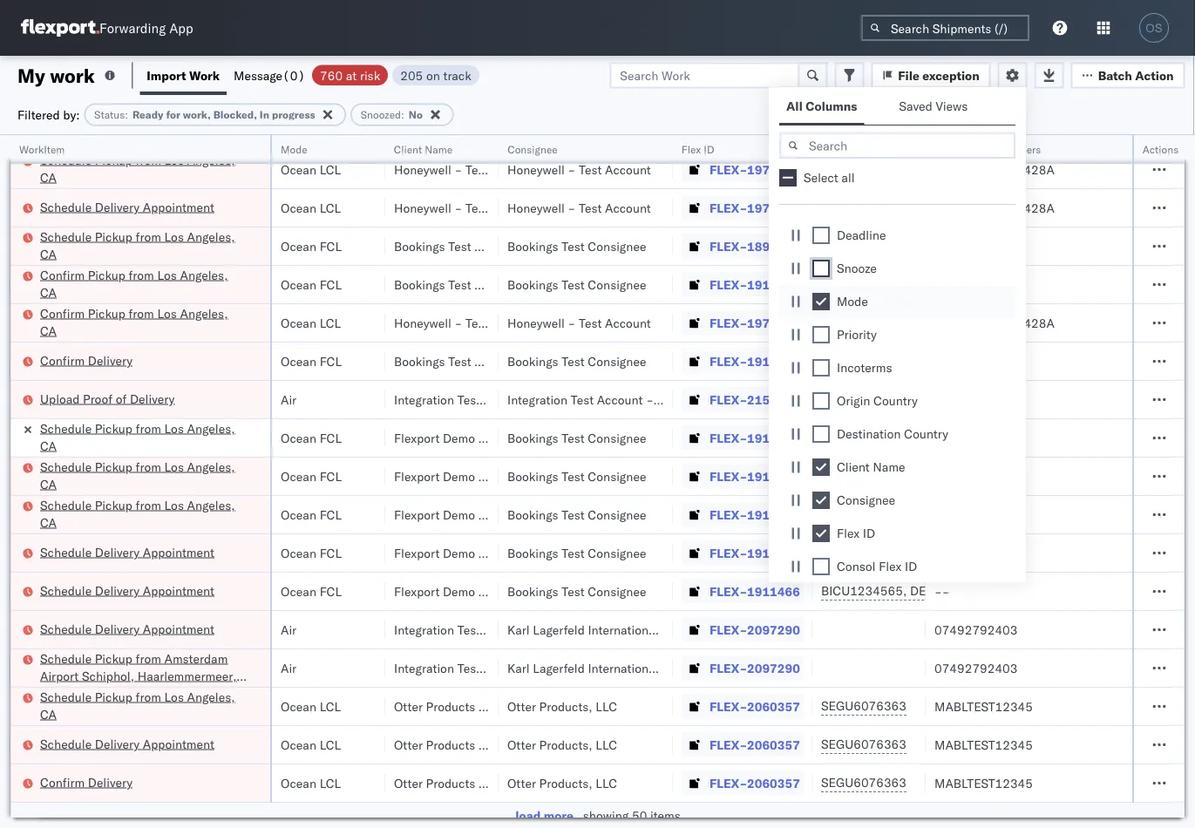 Task type: describe. For each thing, give the bounding box(es) containing it.
appointment for second schedule delivery appointment link from the bottom of the page
[[143, 621, 214, 636]]

my
[[17, 63, 45, 87]]

status : ready for work, blocked, in progress
[[94, 108, 315, 121]]

actions
[[1143, 143, 1179, 156]]

products, for schedule pickup from los angeles, ca
[[539, 699, 593, 714]]

workitem
[[19, 143, 65, 156]]

demo123
[[935, 277, 993, 292]]

18 flex- from the top
[[710, 776, 747, 791]]

numbers for container numbers
[[821, 150, 864, 163]]

schedule delivery appointment for second schedule delivery appointment link from the bottom of the page
[[40, 621, 214, 636]]

saved views button
[[892, 91, 979, 125]]

consol
[[837, 559, 876, 574]]

1911408 for confirm delivery
[[747, 354, 800, 369]]

1 vertical spatial id
[[863, 526, 875, 541]]

6 flex- from the top
[[710, 315, 747, 330]]

5 ocean lcl from the top
[[281, 737, 341, 752]]

import work
[[147, 68, 220, 83]]

from for sixth schedule pickup from los angeles, ca link from the top of the page
[[136, 689, 161, 704]]

destination country
[[837, 426, 949, 442]]

pickup for 1st schedule pickup from los angeles, ca link from the top of the page
[[95, 152, 132, 167]]

in
[[260, 108, 269, 121]]

documents
[[40, 131, 103, 146]]

airport
[[40, 668, 79, 684]]

app
[[169, 20, 193, 36]]

schedule pickup from amsterdam airport schiphol, haarlemmermeer, netherlands button
[[40, 650, 248, 701]]

205 on track
[[400, 68, 472, 83]]

3 flex-1911466 from the top
[[710, 545, 800, 561]]

flex-1977428 for schedule pickup from los angeles, ca
[[710, 162, 800, 177]]

priority
[[837, 327, 877, 342]]

flex id button
[[673, 139, 795, 156]]

4 ocean from the top
[[281, 277, 316, 292]]

batch action
[[1098, 68, 1174, 83]]

customs
[[83, 114, 132, 129]]

760 at risk
[[320, 68, 380, 83]]

flex-1911408 for confirm delivery
[[710, 354, 800, 369]]

netherlands
[[40, 686, 108, 701]]

2 schedule pickup from los angeles, ca button from the top
[[40, 228, 248, 265]]

file
[[898, 68, 920, 83]]

batch action button
[[1071, 62, 1185, 88]]

4 fcl from the top
[[320, 430, 342, 446]]

3 segu6076363 from the top
[[821, 775, 907, 790]]

angeles, for third schedule pickup from los angeles, ca button from the bottom
[[187, 459, 235, 474]]

schedule for schedule pickup from amsterdam airport schiphol, haarlemmermeer, netherlands link
[[40, 651, 92, 666]]

11 flex- from the top
[[710, 507, 747, 522]]

8 ocean fcl from the top
[[281, 584, 342, 599]]

schedule for 5th schedule delivery appointment link from the top of the page
[[40, 736, 92, 752]]

4 schedule pickup from los angeles, ca button from the top
[[40, 497, 248, 533]]

country for destination country
[[904, 426, 949, 442]]

confirm pickup from los angeles, ca link for ocean lcl
[[40, 305, 248, 340]]

batch
[[1098, 68, 1133, 83]]

lcl for sixth schedule pickup from los angeles, ca link from the top of the page
[[320, 699, 341, 714]]

lcl for 1st schedule pickup from los angeles, ca link from the top of the page
[[320, 162, 341, 177]]

2 karl lagerfeld international b.v c/o bleckmann from the top
[[507, 660, 770, 676]]

lcl for 1st schedule delivery appointment link from the top
[[320, 200, 341, 215]]

work,
[[183, 108, 211, 121]]

2 confirm delivery button from the top
[[40, 774, 133, 793]]

3 ocean lcl from the top
[[281, 315, 341, 330]]

5 schedule delivery appointment link from the top
[[40, 735, 214, 753]]

2060357 for schedule delivery appointment
[[747, 737, 800, 752]]

3 schedule delivery appointment button from the top
[[40, 582, 214, 601]]

4 demo from the top
[[443, 545, 475, 561]]

schedule delivery appointment for 5th schedule delivery appointment link from the top of the page
[[40, 736, 214, 752]]

confirm pickup from los angeles, ca for ocean lcl
[[40, 306, 228, 338]]

10 ocean from the top
[[281, 545, 316, 561]]

exception
[[923, 68, 980, 83]]

7 fcl from the top
[[320, 545, 342, 561]]

llc for schedule pickup from los angeles, ca
[[596, 699, 617, 714]]

segu6076363 for schedule delivery appointment
[[821, 737, 907, 752]]

otter products, llc for schedule delivery appointment
[[507, 737, 617, 752]]

load more
[[516, 808, 574, 824]]

3 confirm from the top
[[40, 353, 85, 368]]

1 07492792403 from the top
[[935, 622, 1018, 637]]

6 ocean fcl from the top
[[281, 507, 342, 522]]

50
[[632, 808, 647, 824]]

(0)
[[283, 68, 305, 83]]

2 1911466 from the top
[[747, 507, 800, 522]]

my work
[[17, 63, 95, 87]]

3 flex- from the top
[[710, 200, 747, 215]]

1911408 for confirm pickup from los angeles, ca
[[747, 277, 800, 292]]

9 ocean from the top
[[281, 507, 316, 522]]

track
[[443, 68, 472, 83]]

id inside button
[[704, 143, 715, 156]]

1 1911466 from the top
[[747, 469, 800, 484]]

haarlemmermeer,
[[137, 668, 237, 684]]

origin country
[[837, 393, 918, 408]]

1 b.v from the top
[[662, 622, 681, 637]]

3 flexport from the top
[[394, 507, 440, 522]]

2 international from the top
[[588, 660, 659, 676]]

container
[[821, 136, 868, 149]]

message (0)
[[234, 68, 305, 83]]

1 2150210 from the top
[[747, 123, 800, 139]]

all
[[786, 99, 803, 114]]

1 fcl from the top
[[320, 238, 342, 254]]

forwarding app
[[99, 20, 193, 36]]

from for second schedule pickup from los angeles, ca link from the top
[[136, 229, 161, 244]]

blocked,
[[213, 108, 257, 121]]

consol flex id
[[837, 559, 917, 574]]

4 ocean fcl from the top
[[281, 430, 342, 446]]

showing
[[583, 808, 629, 824]]

resize handle column header for mbl/mawb numbers
[[1123, 135, 1144, 828]]

: for status
[[125, 108, 128, 121]]

delivery for second schedule delivery appointment link from the bottom of the page
[[95, 621, 140, 636]]

all columns
[[786, 99, 857, 114]]

1 horizontal spatial client
[[837, 459, 870, 475]]

2 flex-2150210 from the top
[[710, 392, 800, 407]]

angeles, for 1st schedule pickup from los angeles, ca button from the bottom
[[187, 689, 235, 704]]

incoterms
[[837, 360, 892, 375]]

10 flex- from the top
[[710, 469, 747, 484]]

appointment for 4th schedule delivery appointment link from the bottom
[[143, 545, 214, 560]]

snooze
[[837, 261, 877, 276]]

resize handle column header for flex id
[[792, 135, 813, 828]]

delivery for third schedule delivery appointment link
[[95, 583, 140, 598]]

schedule for second schedule delivery appointment link from the bottom of the page
[[40, 621, 92, 636]]

1 schedule delivery appointment button from the top
[[40, 198, 214, 218]]

2 flexport from the top
[[394, 469, 440, 484]]

12 ocean from the top
[[281, 699, 316, 714]]

pickup for 3rd schedule pickup from los angeles, ca link from the bottom of the page
[[95, 459, 132, 474]]

8 ca from the top
[[40, 707, 57, 722]]

consignee inside consignee 'button'
[[507, 143, 558, 156]]

schedule pickup from los angeles, ca for fifth schedule pickup from los angeles, ca link from the top
[[40, 497, 235, 530]]

schedule for 1st schedule pickup from los angeles, ca link from the top of the page
[[40, 152, 92, 167]]

angeles, for confirm pickup from los angeles, ca button corresponding to ocean fcl
[[180, 267, 228, 282]]

angeles, for confirm pickup from los angeles, ca button corresponding to ocean lcl
[[180, 306, 228, 321]]

from for 1st schedule pickup from los angeles, ca link from the top of the page
[[136, 152, 161, 167]]

filtered by:
[[17, 107, 80, 122]]

1891264
[[747, 238, 800, 254]]

017482927423
[[935, 123, 1025, 139]]

1 bleckmann from the top
[[708, 622, 770, 637]]

2 karl from the top
[[507, 660, 530, 676]]

4 flexport demo consignee from the top
[[394, 545, 537, 561]]

from for 3rd schedule pickup from los angeles, ca link from the bottom of the page
[[136, 459, 161, 474]]

205
[[400, 68, 423, 83]]

760
[[320, 68, 343, 83]]

3 flex-2060357 from the top
[[710, 776, 800, 791]]

3 fcl from the top
[[320, 354, 342, 369]]

2 c/o from the top
[[684, 660, 705, 676]]

1 confirm delivery link from the top
[[40, 352, 133, 369]]

12 flex- from the top
[[710, 545, 747, 561]]

2 flex- from the top
[[710, 162, 747, 177]]

7 ocean fcl from the top
[[281, 545, 342, 561]]

w
[[1195, 545, 1195, 561]]

1 horizontal spatial flex
[[837, 526, 860, 541]]

all columns button
[[779, 91, 864, 125]]

flexport. image
[[21, 19, 99, 37]]

: for snoozed
[[401, 108, 404, 121]]

1919147
[[747, 430, 800, 446]]

11 ocean from the top
[[281, 584, 316, 599]]

appointment for third schedule delivery appointment link
[[143, 583, 214, 598]]

upload for upload proof of delivery
[[40, 391, 80, 406]]

1 demo from the top
[[443, 430, 475, 446]]

17 flex- from the top
[[710, 737, 747, 752]]

client name inside button
[[394, 143, 453, 156]]

file exception
[[898, 68, 980, 83]]

1 2097290 from the top
[[747, 622, 800, 637]]

4 ocean lcl from the top
[[281, 699, 341, 714]]

mode button
[[272, 139, 368, 156]]

work
[[189, 68, 220, 83]]

otter products - test account for schedule pickup from los angeles, ca
[[394, 699, 562, 714]]

2 ca from the top
[[40, 246, 57, 262]]

flex-1919147
[[710, 430, 800, 446]]

2 confirm from the top
[[40, 306, 85, 321]]

3 mabltest12345 from the top
[[935, 776, 1033, 791]]

Search Work text field
[[610, 62, 800, 88]]

for
[[166, 108, 180, 121]]

columns
[[806, 99, 857, 114]]

flex inside flex id button
[[682, 143, 701, 156]]

schedule pickup from amsterdam airport schiphol, haarlemmermeer, netherlands link
[[40, 650, 248, 701]]

maeu1234567 for schedule pickup from los angeles, ca
[[821, 161, 910, 177]]

4 bicu1234565, from the top
[[821, 583, 907, 599]]

snoozed
[[361, 108, 401, 121]]

4 air from the top
[[281, 660, 297, 676]]

8 resize handle column header from the left
[[1164, 135, 1185, 828]]

mabltest12345 for schedule delivery appointment
[[935, 737, 1033, 752]]

pickup for schedule pickup from amsterdam airport schiphol, haarlemmermeer, netherlands link
[[95, 651, 132, 666]]

1 flex-1911466 from the top
[[710, 469, 800, 484]]

flex-1977428 for confirm pickup from los angeles, ca
[[710, 315, 800, 330]]

schedule delivery appointment for third schedule delivery appointment link
[[40, 583, 214, 598]]

1 schedule delivery appointment link from the top
[[40, 198, 214, 216]]

7 ca from the top
[[40, 515, 57, 530]]

on
[[426, 68, 440, 83]]

schedule for 4th schedule delivery appointment link from the bottom
[[40, 545, 92, 560]]

ready
[[132, 108, 163, 121]]

client name button
[[385, 139, 481, 156]]

4 schedule delivery appointment button from the top
[[40, 620, 214, 640]]

origin
[[837, 393, 870, 408]]

schedule delivery appointment for 1st schedule delivery appointment link from the top
[[40, 199, 214, 214]]

schedule for third schedule pickup from los angeles, ca link from the top of the page
[[40, 421, 92, 436]]

4 confirm from the top
[[40, 775, 85, 790]]

os button
[[1134, 8, 1174, 48]]

4 ca from the top
[[40, 323, 57, 338]]

1 vertical spatial name
[[873, 459, 905, 475]]

2060357 for schedule pickup from los angeles, ca
[[747, 699, 800, 714]]

flex-1977428 for schedule delivery appointment
[[710, 200, 800, 215]]

1 confirm delivery button from the top
[[40, 352, 133, 371]]

confirm pickup from los angeles, ca button for ocean fcl
[[40, 266, 248, 303]]

3 otter products - test account from the top
[[394, 776, 562, 791]]

2 air from the top
[[281, 392, 297, 407]]

3 1911466 from the top
[[747, 545, 800, 561]]

1 flex-2097290 from the top
[[710, 622, 800, 637]]

flex-1891264
[[710, 238, 800, 254]]

3 schedule pickup from los angeles, ca link from the top
[[40, 420, 248, 455]]

1 flex- from the top
[[710, 123, 747, 139]]

forwarding app link
[[21, 19, 193, 37]]

at
[[346, 68, 357, 83]]

8 flex- from the top
[[710, 392, 747, 407]]

products, for schedule delivery appointment
[[539, 737, 593, 752]]

mbl/mawb numbers
[[935, 143, 1041, 156]]

snoozed : no
[[361, 108, 423, 121]]

4 schedule pickup from los angeles, ca link from the top
[[40, 458, 248, 493]]

3 products from the top
[[426, 776, 476, 791]]

operator
[[1153, 143, 1195, 156]]

resize handle column header for client name
[[478, 135, 499, 828]]

1 karl from the top
[[507, 622, 530, 637]]

upload proof of delivery
[[40, 391, 175, 406]]

2 confirm delivery link from the top
[[40, 774, 133, 791]]

load more button
[[515, 807, 574, 825]]

container numbers button
[[813, 132, 909, 163]]

1 bicu1234565, demu1232567 from the top
[[821, 468, 999, 483]]

workitem button
[[10, 139, 253, 156]]

8 ocean from the top
[[281, 469, 316, 484]]

destination
[[837, 426, 901, 442]]

3 bicu1234565, demu1232567 from the top
[[821, 545, 999, 560]]

resize handle column header for mode
[[364, 135, 385, 828]]

upload customs clearance documents button
[[40, 113, 248, 150]]

resize handle column header for consignee
[[652, 135, 673, 828]]

import work button
[[140, 56, 227, 95]]

risk
[[360, 68, 380, 83]]



Task type: vqa. For each thing, say whether or not it's contained in the screenshot.
top freight
no



Task type: locate. For each thing, give the bounding box(es) containing it.
0 vertical spatial karl
[[507, 622, 530, 637]]

name down 205 on track
[[425, 143, 453, 156]]

flex-1911408
[[710, 277, 800, 292], [710, 354, 800, 369]]

2 vertical spatial maeu1234567
[[821, 315, 910, 330]]

1977428 down flex id button at the top
[[747, 162, 800, 177]]

0 vertical spatial b.v
[[662, 622, 681, 637]]

flex-2060357 button
[[682, 694, 804, 719], [682, 694, 804, 719], [682, 733, 804, 757], [682, 733, 804, 757], [682, 771, 804, 796], [682, 771, 804, 796]]

1977428 for confirm pickup from los angeles, ca
[[747, 315, 800, 330]]

upload customs clearance documents link
[[40, 113, 248, 148]]

test 20 w
[[1153, 545, 1195, 561]]

1 confirm pickup from los angeles, ca from the top
[[40, 267, 228, 300]]

1 resize handle column header from the left
[[249, 135, 270, 828]]

2150210 down all
[[747, 123, 800, 139]]

1 vertical spatial products,
[[539, 737, 593, 752]]

1 vertical spatial confirm pickup from los angeles, ca button
[[40, 305, 248, 341]]

3 1977428 from the top
[[747, 315, 800, 330]]

lcl for 5th schedule delivery appointment link from the top of the page
[[320, 737, 341, 752]]

2 vertical spatial otter products - test account
[[394, 776, 562, 791]]

2 vertical spatial flex
[[879, 559, 902, 574]]

0 horizontal spatial id
[[704, 143, 715, 156]]

forwarding
[[99, 20, 166, 36]]

from for fifth schedule pickup from los angeles, ca link from the top
[[136, 497, 161, 513]]

pickup for second schedule pickup from los angeles, ca link from the top
[[95, 229, 132, 244]]

pickup for third schedule pickup from los angeles, ca link from the top of the page
[[95, 421, 132, 436]]

2 flex-2097290 from the top
[[710, 660, 800, 676]]

0 vertical spatial flxt00001977428a
[[935, 162, 1055, 177]]

consignee
[[507, 143, 558, 156], [475, 238, 533, 254], [588, 238, 646, 254], [475, 277, 533, 292], [588, 277, 646, 292], [475, 354, 533, 369], [588, 354, 646, 369], [478, 430, 537, 446], [588, 430, 646, 446], [478, 469, 537, 484], [588, 469, 646, 484], [837, 493, 896, 508], [478, 507, 537, 522], [588, 507, 646, 522], [478, 545, 537, 561], [588, 545, 646, 561], [478, 584, 537, 599], [588, 584, 646, 599]]

2150210 up 1919147
[[747, 392, 800, 407]]

1 vertical spatial 2060357
[[747, 737, 800, 752]]

0 vertical spatial maeu1234567
[[821, 161, 910, 177]]

0 vertical spatial name
[[425, 143, 453, 156]]

flex-1911408 up the flex-1919147
[[710, 354, 800, 369]]

flex id down search work text field
[[682, 143, 715, 156]]

flex-
[[710, 123, 747, 139], [710, 162, 747, 177], [710, 200, 747, 215], [710, 238, 747, 254], [710, 277, 747, 292], [710, 315, 747, 330], [710, 354, 747, 369], [710, 392, 747, 407], [710, 430, 747, 446], [710, 469, 747, 484], [710, 507, 747, 522], [710, 545, 747, 561], [710, 584, 747, 599], [710, 622, 747, 637], [710, 660, 747, 676], [710, 699, 747, 714], [710, 737, 747, 752], [710, 776, 747, 791]]

0 vertical spatial c/o
[[684, 622, 705, 637]]

mabltest12345 for schedule pickup from los angeles, ca
[[935, 699, 1033, 714]]

saved views
[[899, 99, 968, 114]]

0 horizontal spatial flex
[[682, 143, 701, 156]]

delivery for 2nd confirm delivery link from the bottom
[[88, 353, 133, 368]]

status
[[94, 108, 125, 121]]

1 vertical spatial llc
[[596, 737, 617, 752]]

delivery for 4th schedule delivery appointment link from the bottom
[[95, 545, 140, 560]]

1 air from the top
[[281, 123, 297, 139]]

6 schedule pickup from los angeles, ca from the top
[[40, 689, 235, 722]]

client inside client name button
[[394, 143, 422, 156]]

6 lcl from the top
[[320, 776, 341, 791]]

1 c/o from the top
[[684, 622, 705, 637]]

5 schedule pickup from los angeles, ca from the top
[[40, 497, 235, 530]]

1 karl lagerfeld international b.v c/o bleckmann from the top
[[507, 622, 770, 637]]

0 vertical spatial karl lagerfeld international b.v c/o bleckmann
[[507, 622, 770, 637]]

angeles, for first schedule pickup from los angeles, ca button
[[187, 152, 235, 167]]

os
[[1146, 21, 1163, 34]]

karl
[[507, 622, 530, 637], [507, 660, 530, 676]]

name down the destination country at the bottom of the page
[[873, 459, 905, 475]]

0 vertical spatial mabltest12345
[[935, 699, 1033, 714]]

1 vertical spatial upload
[[40, 391, 80, 406]]

flex-1911466
[[710, 469, 800, 484], [710, 507, 800, 522], [710, 545, 800, 561], [710, 584, 800, 599]]

schedule inside schedule pickup from amsterdam airport schiphol, haarlemmermeer, netherlands
[[40, 651, 92, 666]]

bicu1234565, demu1232567
[[821, 468, 999, 483], [821, 507, 999, 522], [821, 545, 999, 560], [821, 583, 999, 599]]

1 flex-2150210 from the top
[[710, 123, 800, 139]]

import
[[147, 68, 186, 83]]

0 horizontal spatial client
[[394, 143, 422, 156]]

1 flex-1977428 from the top
[[710, 162, 800, 177]]

0 vertical spatial 07492792403
[[935, 622, 1018, 637]]

-- for flex-1911466
[[935, 584, 950, 599]]

1 horizontal spatial client name
[[837, 459, 905, 475]]

client name down no
[[394, 143, 453, 156]]

3 otter products, llc from the top
[[507, 776, 617, 791]]

0 vertical spatial 1911408
[[747, 277, 800, 292]]

0 vertical spatial confirm delivery
[[40, 353, 133, 368]]

flex-1891264 button
[[682, 234, 804, 259], [682, 234, 804, 259]]

1 vertical spatial confirm delivery link
[[40, 774, 133, 791]]

0 vertical spatial 2060357
[[747, 699, 800, 714]]

schedule pickup from los angeles, ca for sixth schedule pickup from los angeles, ca link from the top of the page
[[40, 689, 235, 722]]

schedule pickup from amsterdam airport schiphol, haarlemmermeer, netherlands
[[40, 651, 237, 701]]

0 vertical spatial products,
[[539, 699, 593, 714]]

confirm pickup from los angeles, ca link for ocean fcl
[[40, 266, 248, 301]]

1 confirm delivery from the top
[[40, 353, 133, 368]]

items
[[650, 808, 681, 824]]

0 vertical spatial 1977428
[[747, 162, 800, 177]]

0 vertical spatial country
[[874, 393, 918, 408]]

5 ocean from the top
[[281, 315, 316, 330]]

llc for schedule delivery appointment
[[596, 737, 617, 752]]

5 ca from the top
[[40, 438, 57, 453]]

1911408 down 1891264
[[747, 277, 800, 292]]

flex-2150210 up the flex-1919147
[[710, 392, 800, 407]]

3 lcl from the top
[[320, 315, 341, 330]]

0 vertical spatial --
[[935, 430, 950, 446]]

select all
[[804, 170, 855, 185]]

country right destination
[[904, 426, 949, 442]]

id
[[704, 143, 715, 156], [863, 526, 875, 541], [905, 559, 917, 574]]

client down no
[[394, 143, 422, 156]]

4 1911466 from the top
[[747, 584, 800, 599]]

2 2150210 from the top
[[747, 392, 800, 407]]

2 2060357 from the top
[[747, 737, 800, 752]]

-
[[533, 123, 540, 139], [646, 123, 654, 139], [455, 162, 462, 177], [568, 162, 576, 177], [455, 200, 462, 215], [568, 200, 576, 215], [455, 315, 462, 330], [568, 315, 576, 330], [533, 392, 540, 407], [646, 392, 654, 407], [935, 430, 942, 446], [942, 430, 950, 446], [935, 584, 942, 599], [942, 584, 950, 599], [479, 699, 486, 714], [479, 737, 486, 752], [479, 776, 486, 791]]

schedule delivery appointment button
[[40, 198, 214, 218], [40, 544, 214, 563], [40, 582, 214, 601], [40, 620, 214, 640], [40, 735, 214, 755]]

flex-1977428 down the flex-1891264
[[710, 315, 800, 330]]

schedule for sixth schedule pickup from los angeles, ca link from the top of the page
[[40, 689, 92, 704]]

ocean fcl
[[281, 238, 342, 254], [281, 277, 342, 292], [281, 354, 342, 369], [281, 430, 342, 446], [281, 469, 342, 484], [281, 507, 342, 522], [281, 545, 342, 561], [281, 584, 342, 599]]

2 flex-1911408 from the top
[[710, 354, 800, 369]]

6 ocean from the top
[[281, 354, 316, 369]]

appointment for 1st schedule delivery appointment link from the top
[[143, 199, 214, 214]]

1 vertical spatial international
[[588, 660, 659, 676]]

otter products, llc for schedule pickup from los angeles, ca
[[507, 699, 617, 714]]

saved
[[899, 99, 933, 114]]

2 vertical spatial flex-2060357
[[710, 776, 800, 791]]

0 vertical spatial otter products - test account
[[394, 699, 562, 714]]

from
[[136, 152, 161, 167], [136, 229, 161, 244], [129, 267, 154, 282], [129, 306, 154, 321], [136, 421, 161, 436], [136, 459, 161, 474], [136, 497, 161, 513], [136, 651, 161, 666], [136, 689, 161, 704]]

0 vertical spatial id
[[704, 143, 715, 156]]

1 horizontal spatial numbers
[[998, 143, 1041, 156]]

flex right consol
[[879, 559, 902, 574]]

1 vertical spatial lagerfeld
[[533, 660, 585, 676]]

: left no
[[401, 108, 404, 121]]

1 vertical spatial b.v
[[662, 660, 681, 676]]

6 ocean lcl from the top
[[281, 776, 341, 791]]

mode up priority
[[837, 294, 868, 309]]

2 fcl from the top
[[320, 277, 342, 292]]

0 vertical spatial lagerfeld
[[533, 622, 585, 637]]

1 vertical spatial client name
[[837, 459, 905, 475]]

1 vertical spatial 1911408
[[747, 354, 800, 369]]

numbers inside mbl/mawb numbers button
[[998, 143, 1041, 156]]

2060357
[[747, 699, 800, 714], [747, 737, 800, 752], [747, 776, 800, 791]]

2 ocean lcl from the top
[[281, 200, 341, 215]]

flex-2150210 down all
[[710, 123, 800, 139]]

1977428 for schedule delivery appointment
[[747, 200, 800, 215]]

1 maeu1234567 from the top
[[821, 161, 910, 177]]

delivery for 1st schedule delivery appointment link from the top
[[95, 199, 140, 214]]

20
[[1177, 545, 1192, 561]]

0 vertical spatial confirm delivery button
[[40, 352, 133, 371]]

9 schedule from the top
[[40, 621, 92, 636]]

upload proof of delivery link
[[40, 390, 175, 408]]

numbers inside container numbers
[[821, 150, 864, 163]]

5 resize handle column header from the left
[[792, 135, 813, 828]]

test
[[457, 123, 481, 139], [571, 123, 594, 139], [466, 162, 489, 177], [579, 162, 602, 177], [466, 200, 489, 215], [579, 200, 602, 215], [448, 238, 471, 254], [562, 238, 585, 254], [448, 277, 471, 292], [562, 277, 585, 292], [466, 315, 489, 330], [579, 315, 602, 330], [448, 354, 471, 369], [562, 354, 585, 369], [457, 392, 481, 407], [571, 392, 594, 407], [562, 430, 585, 446], [562, 469, 585, 484], [562, 507, 585, 522], [562, 545, 585, 561], [562, 584, 585, 599], [489, 699, 513, 714], [489, 737, 513, 752], [489, 776, 513, 791]]

1 lagerfeld from the top
[[533, 622, 585, 637]]

07492792403
[[935, 622, 1018, 637], [935, 660, 1018, 676]]

1 vertical spatial c/o
[[684, 660, 705, 676]]

flex-2150210
[[710, 123, 800, 139], [710, 392, 800, 407]]

1 appointment from the top
[[143, 199, 214, 214]]

ocean
[[281, 162, 316, 177], [281, 200, 316, 215], [281, 238, 316, 254], [281, 277, 316, 292], [281, 315, 316, 330], [281, 354, 316, 369], [281, 430, 316, 446], [281, 469, 316, 484], [281, 507, 316, 522], [281, 545, 316, 561], [281, 584, 316, 599], [281, 699, 316, 714], [281, 737, 316, 752], [281, 776, 316, 791]]

1 vertical spatial --
[[935, 584, 950, 599]]

1 vertical spatial karl lagerfeld international b.v c/o bleckmann
[[507, 660, 770, 676]]

flex-1911408 for confirm pickup from los angeles, ca
[[710, 277, 800, 292]]

16 flex- from the top
[[710, 699, 747, 714]]

6 schedule pickup from los angeles, ca link from the top
[[40, 688, 248, 723]]

showing 50 items
[[583, 808, 681, 824]]

1 vertical spatial flxt00001977428a
[[935, 200, 1055, 215]]

products,
[[539, 699, 593, 714], [539, 737, 593, 752], [539, 776, 593, 791]]

0 vertical spatial international
[[588, 622, 659, 637]]

4 lcl from the top
[[320, 699, 341, 714]]

8 schedule from the top
[[40, 583, 92, 598]]

confirm pickup from los angeles, ca for ocean fcl
[[40, 267, 228, 300]]

upload for upload customs clearance documents
[[40, 114, 80, 129]]

pickup inside schedule pickup from amsterdam airport schiphol, haarlemmermeer, netherlands
[[95, 651, 132, 666]]

5 flexport demo consignee from the top
[[394, 584, 537, 599]]

from inside schedule pickup from amsterdam airport schiphol, haarlemmermeer, netherlands
[[136, 651, 161, 666]]

2 vertical spatial id
[[905, 559, 917, 574]]

mode inside button
[[281, 143, 308, 156]]

maeu1234567 up incoterms
[[821, 315, 910, 330]]

flex down search work text field
[[682, 143, 701, 156]]

numbers down container
[[821, 150, 864, 163]]

1 horizontal spatial name
[[873, 459, 905, 475]]

2 segu6076363 from the top
[[821, 737, 907, 752]]

1 ocean lcl from the top
[[281, 162, 341, 177]]

1 : from the left
[[125, 108, 128, 121]]

confirm
[[40, 267, 85, 282], [40, 306, 85, 321], [40, 353, 85, 368], [40, 775, 85, 790]]

flxt00001977428a for schedule pickup from los angeles, ca
[[935, 162, 1055, 177]]

flex-1911408 down the flex-1891264
[[710, 277, 800, 292]]

action
[[1136, 68, 1174, 83]]

1977428 down 1891264
[[747, 315, 800, 330]]

1 vertical spatial confirm delivery
[[40, 775, 133, 790]]

1 flexport from the top
[[394, 430, 440, 446]]

upload customs clearance documents
[[40, 114, 191, 146]]

filtered
[[17, 107, 60, 122]]

2 lagerfeld from the top
[[533, 660, 585, 676]]

1 vertical spatial bleckmann
[[708, 660, 770, 676]]

2 flexport demo consignee from the top
[[394, 469, 537, 484]]

7 schedule from the top
[[40, 545, 92, 560]]

resize handle column header for workitem
[[249, 135, 270, 828]]

upload up documents
[[40, 114, 80, 129]]

0 vertical spatial flex
[[682, 143, 701, 156]]

products for schedule delivery appointment
[[426, 737, 476, 752]]

2 upload from the top
[[40, 391, 80, 406]]

confirm delivery for second confirm delivery link from the top of the page
[[40, 775, 133, 790]]

2 horizontal spatial id
[[905, 559, 917, 574]]

all
[[842, 170, 855, 185]]

id up the consol flex id
[[863, 526, 875, 541]]

4 flexport from the top
[[394, 545, 440, 561]]

1 horizontal spatial :
[[401, 108, 404, 121]]

1 1977428 from the top
[[747, 162, 800, 177]]

0 horizontal spatial flex id
[[682, 143, 715, 156]]

6 resize handle column header from the left
[[905, 135, 926, 828]]

views
[[936, 99, 968, 114]]

flex-2150210 button
[[682, 119, 804, 143], [682, 119, 804, 143], [682, 388, 804, 412], [682, 388, 804, 412]]

6 fcl from the top
[[320, 507, 342, 522]]

14 flex- from the top
[[710, 622, 747, 637]]

-- for flex-1919147
[[935, 430, 950, 446]]

4 schedule delivery appointment link from the top
[[40, 620, 214, 638]]

consignee button
[[499, 139, 656, 156]]

3 ca from the top
[[40, 285, 57, 300]]

demu1232567
[[821, 276, 910, 292], [821, 353, 910, 368], [910, 468, 999, 483], [910, 507, 999, 522], [910, 545, 999, 560], [910, 583, 999, 599]]

1 vertical spatial 1977428
[[747, 200, 800, 215]]

1 horizontal spatial flex id
[[837, 526, 875, 541]]

2 vertical spatial segu6076363
[[821, 775, 907, 790]]

flex up consol
[[837, 526, 860, 541]]

5 ocean fcl from the top
[[281, 469, 342, 484]]

0 vertical spatial flex-2060357
[[710, 699, 800, 714]]

account
[[484, 123, 530, 139], [597, 123, 643, 139], [492, 162, 538, 177], [605, 162, 651, 177], [492, 200, 538, 215], [605, 200, 651, 215], [492, 315, 538, 330], [605, 315, 651, 330], [484, 392, 530, 407], [597, 392, 643, 407], [516, 699, 562, 714], [516, 737, 562, 752], [516, 776, 562, 791]]

mode
[[281, 143, 308, 156], [837, 294, 868, 309]]

maeu1234567 up deadline
[[821, 200, 910, 215]]

15 flex- from the top
[[710, 660, 747, 676]]

1 vertical spatial client
[[837, 459, 870, 475]]

1 otter products, llc from the top
[[507, 699, 617, 714]]

progress
[[272, 108, 315, 121]]

name inside client name button
[[425, 143, 453, 156]]

mbl/mawb numbers button
[[926, 139, 1126, 156]]

2 vertical spatial mabltest12345
[[935, 776, 1033, 791]]

container numbers
[[821, 136, 868, 163]]

mode down progress
[[281, 143, 308, 156]]

3 2060357 from the top
[[747, 776, 800, 791]]

0 vertical spatial client
[[394, 143, 422, 156]]

schiphol,
[[82, 668, 134, 684]]

0 vertical spatial mode
[[281, 143, 308, 156]]

0 vertical spatial confirm delivery link
[[40, 352, 133, 369]]

id down search work text field
[[704, 143, 715, 156]]

1 vertical spatial otter products, llc
[[507, 737, 617, 752]]

country for origin country
[[874, 393, 918, 408]]

1 vertical spatial maeu1234567
[[821, 200, 910, 215]]

2 schedule delivery appointment link from the top
[[40, 544, 214, 561]]

3 bicu1234565, from the top
[[821, 545, 907, 560]]

flxt00001977428a for confirm pickup from los angeles, ca
[[935, 315, 1055, 330]]

1 vertical spatial 2097290
[[747, 660, 800, 676]]

file exception button
[[871, 62, 991, 88], [871, 62, 991, 88]]

1 vertical spatial flex-2150210
[[710, 392, 800, 407]]

schedule for third schedule delivery appointment link
[[40, 583, 92, 598]]

1 horizontal spatial id
[[863, 526, 875, 541]]

lagerfeld
[[533, 622, 585, 637], [533, 660, 585, 676]]

appointment
[[143, 199, 214, 214], [143, 545, 214, 560], [143, 583, 214, 598], [143, 621, 214, 636], [143, 736, 214, 752]]

1 flexport demo consignee from the top
[[394, 430, 537, 446]]

2 confirm delivery from the top
[[40, 775, 133, 790]]

1 confirm pickup from los angeles, ca link from the top
[[40, 266, 248, 301]]

resize handle column header
[[249, 135, 270, 828], [364, 135, 385, 828], [478, 135, 499, 828], [652, 135, 673, 828], [792, 135, 813, 828], [905, 135, 926, 828], [1123, 135, 1144, 828], [1164, 135, 1185, 828]]

1 vertical spatial mode
[[837, 294, 868, 309]]

segu6076363 for schedule pickup from los angeles, ca
[[821, 698, 907, 714]]

1 ocean fcl from the top
[[281, 238, 342, 254]]

upload inside upload customs clearance documents
[[40, 114, 80, 129]]

5 flex- from the top
[[710, 277, 747, 292]]

mbl/mawb
[[935, 143, 995, 156]]

1911466
[[747, 469, 800, 484], [747, 507, 800, 522], [747, 545, 800, 561], [747, 584, 800, 599]]

1 confirm from the top
[[40, 267, 85, 282]]

schedule for 3rd schedule pickup from los angeles, ca link from the bottom of the page
[[40, 459, 92, 474]]

confirm pickup from los angeles, ca button for ocean lcl
[[40, 305, 248, 341]]

flex id
[[682, 143, 715, 156], [837, 526, 875, 541]]

schedule pickup from los angeles, ca
[[40, 152, 235, 185], [40, 229, 235, 262], [40, 421, 235, 453], [40, 459, 235, 492], [40, 497, 235, 530], [40, 689, 235, 722]]

0 horizontal spatial numbers
[[821, 150, 864, 163]]

by:
[[63, 107, 80, 122]]

3 flxt00001977428a from the top
[[935, 315, 1055, 330]]

flex-1977428 up the flex-1891264
[[710, 200, 800, 215]]

1 bicu1234565, from the top
[[821, 468, 907, 483]]

3 flexport demo consignee from the top
[[394, 507, 537, 522]]

0 vertical spatial otter products, llc
[[507, 699, 617, 714]]

2 flex-1911466 from the top
[[710, 507, 800, 522]]

2 vertical spatial 1977428
[[747, 315, 800, 330]]

maeu1234567 down container
[[821, 161, 910, 177]]

2 confirm pickup from los angeles, ca button from the top
[[40, 305, 248, 341]]

None checkbox
[[813, 293, 830, 310], [813, 326, 830, 344], [813, 359, 830, 377], [813, 425, 830, 443], [813, 459, 830, 476], [813, 558, 830, 575], [813, 293, 830, 310], [813, 326, 830, 344], [813, 359, 830, 377], [813, 425, 830, 443], [813, 459, 830, 476], [813, 558, 830, 575]]

1 vertical spatial otter products - test account
[[394, 737, 562, 752]]

0 vertical spatial 2097290
[[747, 622, 800, 637]]

from for third schedule pickup from los angeles, ca link from the top of the page
[[136, 421, 161, 436]]

maeu1234567 for schedule delivery appointment
[[821, 200, 910, 215]]

products for schedule pickup from los angeles, ca
[[426, 699, 476, 714]]

--
[[935, 430, 950, 446], [935, 584, 950, 599]]

1 horizontal spatial mode
[[837, 294, 868, 309]]

schedule pickup from los angeles, ca for 1st schedule pickup from los angeles, ca link from the top of the page
[[40, 152, 235, 185]]

maeu1234567 for confirm pickup from los angeles, ca
[[821, 315, 910, 330]]

1 schedule pickup from los angeles, ca from the top
[[40, 152, 235, 185]]

confirm delivery for 2nd confirm delivery link from the bottom
[[40, 353, 133, 368]]

1 vertical spatial 07492792403
[[935, 660, 1018, 676]]

schedule for second schedule pickup from los angeles, ca link from the top
[[40, 229, 92, 244]]

0 vertical spatial 2150210
[[747, 123, 800, 139]]

client
[[394, 143, 422, 156], [837, 459, 870, 475]]

flxt00001977428a for schedule delivery appointment
[[935, 200, 1055, 215]]

flex-2060357 for schedule pickup from los angeles, ca
[[710, 699, 800, 714]]

1 vertical spatial flex id
[[837, 526, 875, 541]]

1 vertical spatial confirm pickup from los angeles, ca
[[40, 306, 228, 338]]

schedule delivery appointment
[[40, 199, 214, 214], [40, 545, 214, 560], [40, 583, 214, 598], [40, 621, 214, 636], [40, 736, 214, 752]]

pickup
[[95, 152, 132, 167], [95, 229, 132, 244], [88, 267, 125, 282], [88, 306, 125, 321], [95, 421, 132, 436], [95, 459, 132, 474], [95, 497, 132, 513], [95, 651, 132, 666], [95, 689, 132, 704]]

country up the destination country at the bottom of the page
[[874, 393, 918, 408]]

pickup for fifth schedule pickup from los angeles, ca link from the top
[[95, 497, 132, 513]]

1 lcl from the top
[[320, 162, 341, 177]]

bleckmann
[[708, 622, 770, 637], [708, 660, 770, 676]]

1911408 up 1919147
[[747, 354, 800, 369]]

clearance
[[135, 114, 191, 129]]

schedule pickup from los angeles, ca for 3rd schedule pickup from los angeles, ca link from the bottom of the page
[[40, 459, 235, 492]]

schedule pickup from los angeles, ca for second schedule pickup from los angeles, ca link from the top
[[40, 229, 235, 262]]

client name down destination
[[837, 459, 905, 475]]

2 resize handle column header from the left
[[364, 135, 385, 828]]

appointment for 5th schedule delivery appointment link from the top of the page
[[143, 736, 214, 752]]

0 horizontal spatial :
[[125, 108, 128, 121]]

1 vertical spatial mabltest12345
[[935, 737, 1033, 752]]

bicu1234565,
[[821, 468, 907, 483], [821, 507, 907, 522], [821, 545, 907, 560], [821, 583, 907, 599]]

0 vertical spatial flex-2150210
[[710, 123, 800, 139]]

Search Shipments (/) text field
[[861, 15, 1030, 41]]

upload left the proof at the left of the page
[[40, 391, 80, 406]]

lcl
[[320, 162, 341, 177], [320, 200, 341, 215], [320, 315, 341, 330], [320, 699, 341, 714], [320, 737, 341, 752], [320, 776, 341, 791]]

1 ocean from the top
[[281, 162, 316, 177]]

2 vertical spatial otter products, llc
[[507, 776, 617, 791]]

1 schedule from the top
[[40, 152, 92, 167]]

Search text field
[[779, 133, 1016, 159]]

3 schedule pickup from los angeles, ca button from the top
[[40, 458, 248, 495]]

0 vertical spatial llc
[[596, 699, 617, 714]]

4 schedule delivery appointment from the top
[[40, 621, 214, 636]]

5 demo from the top
[[443, 584, 475, 599]]

2 flex-2060357 from the top
[[710, 737, 800, 752]]

0 vertical spatial segu6076363
[[821, 698, 907, 714]]

flex
[[682, 143, 701, 156], [837, 526, 860, 541], [879, 559, 902, 574]]

schedule delivery appointment for 4th schedule delivery appointment link from the bottom
[[40, 545, 214, 560]]

None checkbox
[[779, 169, 797, 187], [813, 227, 830, 244], [813, 260, 830, 277], [813, 392, 830, 410], [813, 492, 830, 509], [813, 525, 830, 542], [779, 169, 797, 187], [813, 227, 830, 244], [813, 260, 830, 277], [813, 392, 830, 410], [813, 492, 830, 509], [813, 525, 830, 542]]

1 segu6076363 from the top
[[821, 698, 907, 714]]

numbers down 017482927423
[[998, 143, 1041, 156]]

client down destination
[[837, 459, 870, 475]]

0 vertical spatial bleckmann
[[708, 622, 770, 637]]

amsterdam
[[164, 651, 228, 666]]

14 ocean from the top
[[281, 776, 316, 791]]

2 vertical spatial products
[[426, 776, 476, 791]]

1 schedule delivery appointment from the top
[[40, 199, 214, 214]]

1 ca from the top
[[40, 170, 57, 185]]

3 schedule from the top
[[40, 229, 92, 244]]

1 vertical spatial 2150210
[[747, 392, 800, 407]]

angeles, for 2nd schedule pickup from los angeles, ca button from the bottom
[[187, 497, 235, 513]]

1 vertical spatial segu6076363
[[821, 737, 907, 752]]

country
[[874, 393, 918, 408], [904, 426, 949, 442]]

air
[[281, 123, 297, 139], [281, 392, 297, 407], [281, 622, 297, 637], [281, 660, 297, 676]]

flex-1977428 down flex id button at the top
[[710, 162, 800, 177]]

client name
[[394, 143, 453, 156], [837, 459, 905, 475]]

3 schedule delivery appointment from the top
[[40, 583, 214, 598]]

2 1977428 from the top
[[747, 200, 800, 215]]

id right consol
[[905, 559, 917, 574]]

schedule for fifth schedule pickup from los angeles, ca link from the top
[[40, 497, 92, 513]]

: left ready
[[125, 108, 128, 121]]

flex-2060357 for schedule delivery appointment
[[710, 737, 800, 752]]

1 vertical spatial confirm pickup from los angeles, ca link
[[40, 305, 248, 340]]

0 vertical spatial confirm pickup from los angeles, ca
[[40, 267, 228, 300]]

0 vertical spatial upload
[[40, 114, 80, 129]]

select
[[804, 170, 839, 185]]

1 vertical spatial flex-1911408
[[710, 354, 800, 369]]

2 horizontal spatial flex
[[879, 559, 902, 574]]

2 1911408 from the top
[[747, 354, 800, 369]]

flex id up consol
[[837, 526, 875, 541]]

0 horizontal spatial client name
[[394, 143, 453, 156]]

0 horizontal spatial name
[[425, 143, 453, 156]]

1977428 for schedule pickup from los angeles, ca
[[747, 162, 800, 177]]

resize handle column header for container numbers
[[905, 135, 926, 828]]

numbers for mbl/mawb numbers
[[998, 143, 1041, 156]]

schedule pickup from los angeles, ca for third schedule pickup from los angeles, ca link from the top of the page
[[40, 421, 235, 453]]

1977428 up 1891264
[[747, 200, 800, 215]]

4 schedule from the top
[[40, 421, 92, 436]]

1 vertical spatial flex-2097290
[[710, 660, 800, 676]]

flex id inside button
[[682, 143, 715, 156]]

otter products - test account
[[394, 699, 562, 714], [394, 737, 562, 752], [394, 776, 562, 791]]

from for schedule pickup from amsterdam airport schiphol, haarlemmermeer, netherlands link
[[136, 651, 161, 666]]

confirm delivery button
[[40, 352, 133, 371], [40, 774, 133, 793]]

0 vertical spatial flex-1911408
[[710, 277, 800, 292]]

3 products, from the top
[[539, 776, 593, 791]]



